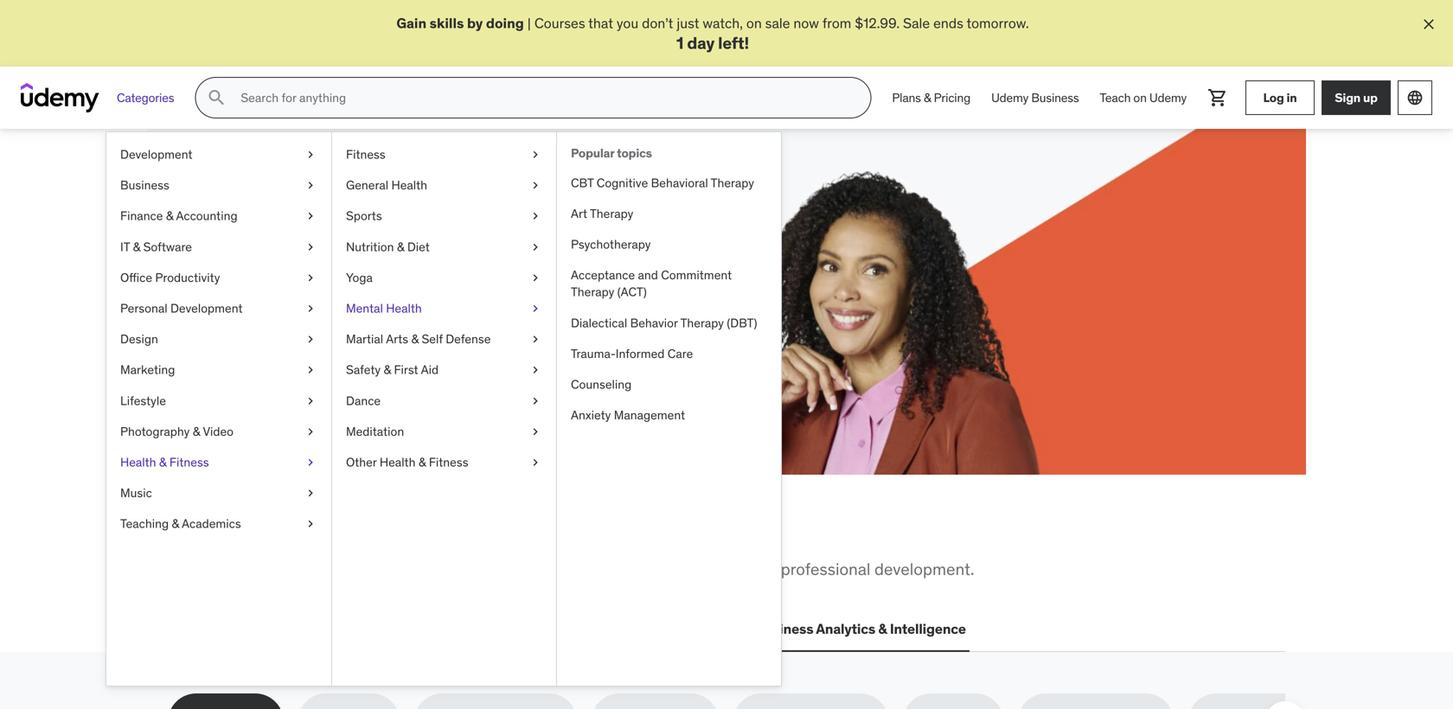 Task type: locate. For each thing, give the bounding box(es) containing it.
xsmall image for design
[[304, 331, 318, 348]]

tomorrow. inside gain skills by doing | courses that you don't just watch, on sale now from $12.99. sale ends tomorrow. 1 day left!
[[967, 14, 1030, 32]]

0 horizontal spatial courses
[[230, 282, 281, 300]]

in right log
[[1287, 90, 1298, 105]]

business up finance
[[120, 178, 169, 193]]

business inside button
[[755, 621, 814, 638]]

it certifications button
[[307, 609, 417, 651]]

music
[[120, 486, 152, 501]]

xsmall image inside nutrition & diet 'link'
[[529, 239, 543, 256]]

xsmall image for photography & video
[[304, 424, 318, 441]]

xsmall image inside it & software link
[[304, 239, 318, 256]]

therapy right behavioral
[[711, 175, 755, 191]]

& down meditation link
[[419, 455, 426, 470]]

marketing
[[120, 363, 175, 378]]

psychotherapy link
[[557, 230, 782, 260]]

courses up at
[[230, 282, 281, 300]]

it up office
[[120, 239, 130, 255]]

on
[[747, 14, 762, 32], [1134, 90, 1147, 105]]

it inside button
[[311, 621, 322, 638]]

lifestyle link
[[106, 386, 331, 417]]

fitness
[[346, 147, 386, 162], [170, 455, 209, 470], [429, 455, 469, 470]]

courses right the |
[[535, 14, 586, 32]]

0 vertical spatial sale
[[904, 14, 931, 32]]

& left diet
[[397, 239, 405, 255]]

xsmall image for finance & accounting
[[304, 208, 318, 225]]

well-
[[680, 559, 716, 580]]

and
[[638, 268, 659, 283]]

2 vertical spatial business
[[755, 621, 814, 638]]

skills
[[430, 14, 464, 32], [262, 516, 336, 552], [343, 559, 379, 580]]

it certifications
[[311, 621, 413, 638]]

xsmall image inside meditation link
[[529, 424, 543, 441]]

0 vertical spatial you
[[617, 14, 639, 32]]

teaching
[[120, 517, 169, 532]]

$12.99. inside learn, practice, succeed (and save) courses for every skill in your learning journey, starting at $12.99. sale ends tomorrow.
[[246, 301, 291, 319]]

fitness down meditation link
[[429, 455, 469, 470]]

skills left to at the left of page
[[343, 559, 379, 580]]

tomorrow. inside learn, practice, succeed (and save) courses for every skill in your learning journey, starting at $12.99. sale ends tomorrow.
[[358, 301, 420, 319]]

nutrition
[[346, 239, 394, 255]]

xsmall image
[[304, 146, 318, 163], [529, 146, 543, 163], [304, 177, 318, 194], [529, 177, 543, 194], [304, 208, 318, 225], [529, 208, 543, 225], [304, 331, 318, 348], [304, 393, 318, 410], [304, 424, 318, 441], [304, 454, 318, 471], [529, 454, 543, 471], [304, 516, 318, 533]]

0 vertical spatial in
[[1287, 90, 1298, 105]]

2 horizontal spatial in
[[1287, 90, 1298, 105]]

xsmall image inside photography & video link
[[304, 424, 318, 441]]

xsmall image for it & software
[[304, 239, 318, 256]]

tomorrow. down the your
[[358, 301, 420, 319]]

1 horizontal spatial fitness
[[346, 147, 386, 162]]

tomorrow.
[[967, 14, 1030, 32], [358, 301, 420, 319]]

& for diet
[[397, 239, 405, 255]]

it for it & software
[[120, 239, 130, 255]]

0 horizontal spatial it
[[120, 239, 130, 255]]

academics
[[182, 517, 241, 532]]

mental health link
[[332, 294, 556, 324]]

general health
[[346, 178, 428, 193]]

1 horizontal spatial skills
[[343, 559, 379, 580]]

starting
[[519, 282, 567, 300]]

therapy down acceptance
[[571, 285, 615, 300]]

need
[[396, 516, 462, 552]]

art therapy
[[571, 206, 634, 222]]

1 horizontal spatial business
[[755, 621, 814, 638]]

1 vertical spatial business
[[120, 178, 169, 193]]

submit search image
[[206, 88, 227, 108]]

fitness down photography & video
[[170, 455, 209, 470]]

1 vertical spatial it
[[311, 621, 322, 638]]

now
[[794, 14, 820, 32]]

development down 'office productivity' link
[[170, 301, 243, 316]]

business left the teach
[[1032, 90, 1080, 105]]

fitness up general on the top left
[[346, 147, 386, 162]]

nutrition & diet
[[346, 239, 430, 255]]

&
[[924, 90, 932, 105], [166, 208, 173, 224], [133, 239, 140, 255], [397, 239, 405, 255], [411, 332, 419, 347], [384, 363, 391, 378], [193, 424, 200, 440], [159, 455, 167, 470], [419, 455, 426, 470], [172, 517, 179, 532], [879, 621, 888, 638]]

critical
[[210, 559, 259, 580]]

xsmall image for safety & first aid
[[529, 362, 543, 379]]

1 horizontal spatial $12.99.
[[855, 14, 900, 32]]

log in
[[1264, 90, 1298, 105]]

$12.99. right from on the right of the page
[[855, 14, 900, 32]]

you right that
[[617, 14, 639, 32]]

1 vertical spatial skills
[[262, 516, 336, 552]]

0 horizontal spatial on
[[747, 14, 762, 32]]

log
[[1264, 90, 1285, 105]]

2 udemy from the left
[[1150, 90, 1187, 105]]

xsmall image inside 'office productivity' link
[[304, 270, 318, 287]]

1 vertical spatial tomorrow.
[[358, 301, 420, 319]]

plans & pricing
[[893, 90, 971, 105]]

0 vertical spatial ends
[[934, 14, 964, 32]]

xsmall image for meditation
[[529, 424, 543, 441]]

0 horizontal spatial $12.99.
[[246, 301, 291, 319]]

learn,
[[230, 204, 320, 240]]

& inside "link"
[[172, 517, 179, 532]]

tomorrow. up udemy business
[[967, 14, 1030, 32]]

1 vertical spatial you
[[342, 516, 391, 552]]

courses inside gain skills by doing | courses that you don't just watch, on sale now from $12.99. sale ends tomorrow. 1 day left!
[[535, 14, 586, 32]]

xsmall image inside health & fitness link
[[304, 454, 318, 471]]

our
[[525, 559, 549, 580]]

& inside 'link'
[[397, 239, 405, 255]]

ends down skill
[[324, 301, 355, 319]]

1 vertical spatial $12.99.
[[246, 301, 291, 319]]

general health link
[[332, 170, 556, 201]]

development down the categories dropdown button
[[120, 147, 193, 162]]

health down the your
[[386, 301, 422, 316]]

ends inside gain skills by doing | courses that you don't just watch, on sale now from $12.99. sale ends tomorrow. 1 day left!
[[934, 14, 964, 32]]

sale down every
[[294, 301, 321, 319]]

acceptance and commitment therapy (act)
[[571, 268, 732, 300]]

& right analytics
[[879, 621, 888, 638]]

xsmall image inside dance link
[[529, 393, 543, 410]]

other
[[346, 455, 377, 470]]

xsmall image inside music link
[[304, 485, 318, 502]]

skills left by
[[430, 14, 464, 32]]

xsmall image for health & fitness
[[304, 454, 318, 471]]

2 vertical spatial in
[[467, 516, 494, 552]]

trauma-informed care
[[571, 346, 693, 362]]

up
[[1364, 90, 1378, 105]]

& down photography
[[159, 455, 167, 470]]

0 vertical spatial courses
[[535, 14, 586, 32]]

dialectical behavior therapy (dbt)
[[571, 315, 758, 331]]

you up to at the left of page
[[342, 516, 391, 552]]

xsmall image for mental health
[[529, 300, 543, 317]]

design
[[120, 332, 158, 347]]

1 vertical spatial sale
[[294, 301, 321, 319]]

0 horizontal spatial udemy
[[992, 90, 1029, 105]]

shopping cart with 0 items image
[[1208, 88, 1229, 108]]

on right the teach
[[1134, 90, 1147, 105]]

in up topics, in the left bottom of the page
[[467, 516, 494, 552]]

udemy left shopping cart with 0 items image
[[1150, 90, 1187, 105]]

1 horizontal spatial courses
[[535, 14, 586, 32]]

xsmall image inside other health & fitness link
[[529, 454, 543, 471]]

gain
[[397, 14, 427, 32]]

0 vertical spatial on
[[747, 14, 762, 32]]

it left certifications at left bottom
[[311, 621, 322, 638]]

trauma-informed care link
[[557, 339, 782, 370]]

1 horizontal spatial udemy
[[1150, 90, 1187, 105]]

business left analytics
[[755, 621, 814, 638]]

art therapy link
[[557, 199, 782, 230]]

1 vertical spatial courses
[[230, 282, 281, 300]]

health for other health & fitness
[[380, 455, 416, 470]]

catalog
[[553, 559, 607, 580]]

in up mental health
[[369, 282, 380, 300]]

udemy
[[992, 90, 1029, 105], [1150, 90, 1187, 105]]

xsmall image for development
[[304, 146, 318, 163]]

sale inside gain skills by doing | courses that you don't just watch, on sale now from $12.99. sale ends tomorrow. 1 day left!
[[904, 14, 931, 32]]

in inside learn, practice, succeed (and save) courses for every skill in your learning journey, starting at $12.99. sale ends tomorrow.
[[369, 282, 380, 300]]

1 vertical spatial development
[[170, 301, 243, 316]]

xsmall image inside marketing link
[[304, 362, 318, 379]]

ends up pricing
[[934, 14, 964, 32]]

to
[[383, 559, 398, 580]]

1 horizontal spatial tomorrow.
[[967, 14, 1030, 32]]

1
[[677, 32, 684, 53]]

sale
[[904, 14, 931, 32], [294, 301, 321, 319]]

topics,
[[472, 559, 521, 580]]

skills up workplace
[[262, 516, 336, 552]]

Search for anything text field
[[237, 83, 850, 113]]

finance & accounting
[[120, 208, 238, 224]]

1 horizontal spatial you
[[617, 14, 639, 32]]

development inside personal development link
[[170, 301, 243, 316]]

health right "other"
[[380, 455, 416, 470]]

health right general on the top left
[[392, 178, 428, 193]]

1 udemy from the left
[[992, 90, 1029, 105]]

xsmall image inside the martial arts & self defense link
[[529, 331, 543, 348]]

& right teaching
[[172, 517, 179, 532]]

0 horizontal spatial business
[[120, 178, 169, 193]]

anxiety management link
[[557, 400, 782, 431]]

2 horizontal spatial fitness
[[429, 455, 469, 470]]

psychotherapy
[[571, 237, 651, 252]]

xsmall image for sports
[[529, 208, 543, 225]]

xsmall image inside fitness link
[[529, 146, 543, 163]]

personal
[[120, 301, 168, 316]]

& for fitness
[[159, 455, 167, 470]]

udemy right pricing
[[992, 90, 1029, 105]]

martial
[[346, 332, 384, 347]]

xsmall image inside general health link
[[529, 177, 543, 194]]

xsmall image inside personal development link
[[304, 300, 318, 317]]

ends inside learn, practice, succeed (and save) courses for every skill in your learning journey, starting at $12.99. sale ends tomorrow.
[[324, 301, 355, 319]]

0 horizontal spatial ends
[[324, 301, 355, 319]]

& for pricing
[[924, 90, 932, 105]]

martial arts & self defense
[[346, 332, 491, 347]]

mental health
[[346, 301, 422, 316]]

acceptance
[[571, 268, 635, 283]]

1 horizontal spatial on
[[1134, 90, 1147, 105]]

1 horizontal spatial sale
[[904, 14, 931, 32]]

health for general health
[[392, 178, 428, 193]]

sale up plans
[[904, 14, 931, 32]]

& for academics
[[172, 517, 179, 532]]

$12.99. down for
[[246, 301, 291, 319]]

courses inside learn, practice, succeed (and save) courses for every skill in your learning journey, starting at $12.99. sale ends tomorrow.
[[230, 282, 281, 300]]

xsmall image inside design link
[[304, 331, 318, 348]]

$12.99. inside gain skills by doing | courses that you don't just watch, on sale now from $12.99. sale ends tomorrow. 1 day left!
[[855, 14, 900, 32]]

business for business
[[120, 178, 169, 193]]

& right plans
[[924, 90, 932, 105]]

accounting
[[176, 208, 238, 224]]

defense
[[446, 332, 491, 347]]

aid
[[421, 363, 439, 378]]

xsmall image inside lifestyle link
[[304, 393, 318, 410]]

0 horizontal spatial you
[[342, 516, 391, 552]]

diet
[[408, 239, 430, 255]]

finance
[[120, 208, 163, 224]]

1 horizontal spatial it
[[311, 621, 322, 638]]

intelligence
[[890, 621, 967, 638]]

xsmall image
[[304, 239, 318, 256], [529, 239, 543, 256], [304, 270, 318, 287], [529, 270, 543, 287], [304, 300, 318, 317], [529, 300, 543, 317], [529, 331, 543, 348], [304, 362, 318, 379], [529, 362, 543, 379], [529, 393, 543, 410], [529, 424, 543, 441], [304, 485, 318, 502]]

0 vertical spatial tomorrow.
[[967, 14, 1030, 32]]

dialectical behavior therapy (dbt) link
[[557, 308, 782, 339]]

0 vertical spatial business
[[1032, 90, 1080, 105]]

& left video
[[193, 424, 200, 440]]

self
[[422, 332, 443, 347]]

0 horizontal spatial sale
[[294, 301, 321, 319]]

0 vertical spatial it
[[120, 239, 130, 255]]

arts
[[386, 332, 409, 347]]

other health & fitness
[[346, 455, 469, 470]]

& right finance
[[166, 208, 173, 224]]

ends
[[934, 14, 964, 32], [324, 301, 355, 319]]

0 vertical spatial development
[[120, 147, 193, 162]]

& up office
[[133, 239, 140, 255]]

xsmall image inside yoga link
[[529, 270, 543, 287]]

2 horizontal spatial business
[[1032, 90, 1080, 105]]

xsmall image inside business link
[[304, 177, 318, 194]]

on left the sale
[[747, 14, 762, 32]]

1 horizontal spatial in
[[467, 516, 494, 552]]

0 vertical spatial skills
[[430, 14, 464, 32]]

1 vertical spatial ends
[[324, 301, 355, 319]]

0 horizontal spatial tomorrow.
[[358, 301, 420, 319]]

0 horizontal spatial in
[[369, 282, 380, 300]]

sale inside learn, practice, succeed (and save) courses for every skill in your learning journey, starting at $12.99. sale ends tomorrow.
[[294, 301, 321, 319]]

1 vertical spatial on
[[1134, 90, 1147, 105]]

& for video
[[193, 424, 200, 440]]

design link
[[106, 324, 331, 355]]

xsmall image for dance
[[529, 393, 543, 410]]

plans
[[893, 90, 922, 105]]

anxiety management
[[571, 408, 686, 423]]

(dbt)
[[727, 315, 758, 331]]

skills inside gain skills by doing | courses that you don't just watch, on sale now from $12.99. sale ends tomorrow. 1 day left!
[[430, 14, 464, 32]]

day
[[687, 32, 715, 53]]

2 horizontal spatial skills
[[430, 14, 464, 32]]

xsmall image inside finance & accounting link
[[304, 208, 318, 225]]

technical
[[402, 559, 468, 580]]

xsmall image inside teaching & academics "link"
[[304, 516, 318, 533]]

it for it certifications
[[311, 621, 322, 638]]

1 vertical spatial in
[[369, 282, 380, 300]]

office productivity link
[[106, 263, 331, 294]]

xsmall image inside "development" link
[[304, 146, 318, 163]]

xsmall image inside mental health link
[[529, 300, 543, 317]]

udemy business
[[992, 90, 1080, 105]]

meditation
[[346, 424, 404, 440]]

place
[[554, 516, 626, 552]]

0 vertical spatial $12.99.
[[855, 14, 900, 32]]

counseling
[[571, 377, 632, 393]]

cbt cognitive behavioral therapy link
[[557, 168, 782, 199]]

1 horizontal spatial ends
[[934, 14, 964, 32]]

2 vertical spatial skills
[[343, 559, 379, 580]]

xsmall image inside safety & first aid link
[[529, 362, 543, 379]]

xsmall image inside the sports link
[[529, 208, 543, 225]]

& left first
[[384, 363, 391, 378]]

skill
[[341, 282, 366, 300]]



Task type: vqa. For each thing, say whether or not it's contained in the screenshot.
The Skills to the top
yes



Task type: describe. For each thing, give the bounding box(es) containing it.
$12.99. for save)
[[246, 301, 291, 319]]

all the skills you need in one place from critical workplace skills to technical topics, our catalog supports well-rounded professional development.
[[168, 516, 975, 580]]

music link
[[106, 478, 331, 509]]

ends for save)
[[324, 301, 355, 319]]

development inside "development" link
[[120, 147, 193, 162]]

data science
[[526, 621, 611, 638]]

cbt cognitive behavioral therapy
[[571, 175, 755, 191]]

just
[[677, 14, 700, 32]]

by
[[467, 14, 483, 32]]

from
[[168, 559, 206, 580]]

dance
[[346, 393, 381, 409]]

informed
[[616, 346, 665, 362]]

photography & video link
[[106, 417, 331, 448]]

that
[[589, 14, 614, 32]]

xsmall image for yoga
[[529, 270, 543, 287]]

counseling link
[[557, 370, 782, 400]]

sign up
[[1336, 90, 1378, 105]]

udemy inside teach on udemy link
[[1150, 90, 1187, 105]]

personal development link
[[106, 294, 331, 324]]

& for software
[[133, 239, 140, 255]]

teaching & academics link
[[106, 509, 331, 540]]

lifestyle
[[120, 393, 166, 409]]

all
[[168, 516, 208, 552]]

photography
[[120, 424, 190, 440]]

learn, practice, succeed (and save) courses for every skill in your learning journey, starting at $12.99. sale ends tomorrow.
[[230, 204, 567, 319]]

sale for save)
[[294, 301, 321, 319]]

in inside the all the skills you need in one place from critical workplace skills to technical topics, our catalog supports well-rounded professional development.
[[467, 516, 494, 552]]

acceptance and commitment therapy (act) link
[[557, 260, 782, 308]]

xsmall image for fitness
[[529, 146, 543, 163]]

management
[[614, 408, 686, 423]]

analytics
[[816, 621, 876, 638]]

professional
[[781, 559, 871, 580]]

tomorrow. for save)
[[358, 301, 420, 319]]

xsmall image for martial arts & self defense
[[529, 331, 543, 348]]

xsmall image for office productivity
[[304, 270, 318, 287]]

doing
[[486, 14, 524, 32]]

office
[[120, 270, 152, 286]]

sign up link
[[1322, 81, 1392, 115]]

practice,
[[325, 204, 443, 240]]

tomorrow. for |
[[967, 14, 1030, 32]]

behavior
[[631, 315, 678, 331]]

categories button
[[106, 77, 185, 119]]

0 horizontal spatial skills
[[262, 516, 336, 552]]

health & fitness
[[120, 455, 209, 470]]

productivity
[[155, 270, 220, 286]]

safety & first aid link
[[332, 355, 556, 386]]

care
[[668, 346, 693, 362]]

journey,
[[467, 282, 515, 300]]

meditation link
[[332, 417, 556, 448]]

safety & first aid
[[346, 363, 439, 378]]

from
[[823, 14, 852, 32]]

teach
[[1100, 90, 1131, 105]]

you inside the all the skills you need in one place from critical workplace skills to technical topics, our catalog supports well-rounded professional development.
[[342, 516, 391, 552]]

udemy image
[[21, 83, 100, 113]]

workplace
[[263, 559, 339, 580]]

other health & fitness link
[[332, 448, 556, 478]]

photography & video
[[120, 424, 234, 440]]

pricing
[[934, 90, 971, 105]]

xsmall image for lifestyle
[[304, 393, 318, 410]]

xsmall image for business
[[304, 177, 318, 194]]

ends for |
[[934, 14, 964, 32]]

health up music
[[120, 455, 156, 470]]

safety
[[346, 363, 381, 378]]

learning
[[413, 282, 463, 300]]

xsmall image for music
[[304, 485, 318, 502]]

topics
[[617, 146, 652, 161]]

teach on udemy link
[[1090, 77, 1198, 119]]

office productivity
[[120, 270, 220, 286]]

therapy inside 'acceptance and commitment therapy (act)'
[[571, 285, 615, 300]]

& left 'self'
[[411, 332, 419, 347]]

on inside gain skills by doing | courses that you don't just watch, on sale now from $12.99. sale ends tomorrow. 1 day left!
[[747, 14, 762, 32]]

xsmall image for general health
[[529, 177, 543, 194]]

choose a language image
[[1407, 89, 1425, 107]]

popular topics
[[571, 146, 652, 161]]

courses for (and
[[230, 282, 281, 300]]

& for first
[[384, 363, 391, 378]]

xsmall image for marketing
[[304, 362, 318, 379]]

you inside gain skills by doing | courses that you don't just watch, on sale now from $12.99. sale ends tomorrow. 1 day left!
[[617, 14, 639, 32]]

science
[[560, 621, 611, 638]]

watch,
[[703, 14, 743, 32]]

martial arts & self defense link
[[332, 324, 556, 355]]

business analytics & intelligence button
[[752, 609, 970, 651]]

udemy inside udemy business link
[[992, 90, 1029, 105]]

yoga
[[346, 270, 373, 286]]

your
[[383, 282, 410, 300]]

courses for doing
[[535, 14, 586, 32]]

& for accounting
[[166, 208, 173, 224]]

health for mental health
[[386, 301, 422, 316]]

business for business analytics & intelligence
[[755, 621, 814, 638]]

therapy up care
[[681, 315, 724, 331]]

xsmall image for personal development
[[304, 300, 318, 317]]

popular
[[571, 146, 615, 161]]

teach on udemy
[[1100, 90, 1187, 105]]

mental health element
[[556, 133, 782, 686]]

at
[[230, 301, 242, 319]]

xsmall image for nutrition & diet
[[529, 239, 543, 256]]

|
[[528, 14, 531, 32]]

for
[[284, 282, 301, 300]]

don't
[[642, 14, 674, 32]]

sale for |
[[904, 14, 931, 32]]

0 horizontal spatial fitness
[[170, 455, 209, 470]]

xsmall image for teaching & academics
[[304, 516, 318, 533]]

it & software link
[[106, 232, 331, 263]]

& inside button
[[879, 621, 888, 638]]

data science button
[[523, 609, 615, 651]]

behavioral
[[651, 175, 709, 191]]

categories
[[117, 90, 174, 105]]

xsmall image for other health & fitness
[[529, 454, 543, 471]]

rounded
[[716, 559, 777, 580]]

dialectical
[[571, 315, 628, 331]]

$12.99. for |
[[855, 14, 900, 32]]

trauma-
[[571, 346, 616, 362]]

one
[[499, 516, 549, 552]]

log in link
[[1246, 81, 1316, 115]]

close image
[[1421, 16, 1438, 33]]

business link
[[106, 170, 331, 201]]

therapy up psychotherapy
[[590, 206, 634, 222]]

cognitive
[[597, 175, 648, 191]]

nutrition & diet link
[[332, 232, 556, 263]]

finance & accounting link
[[106, 201, 331, 232]]



